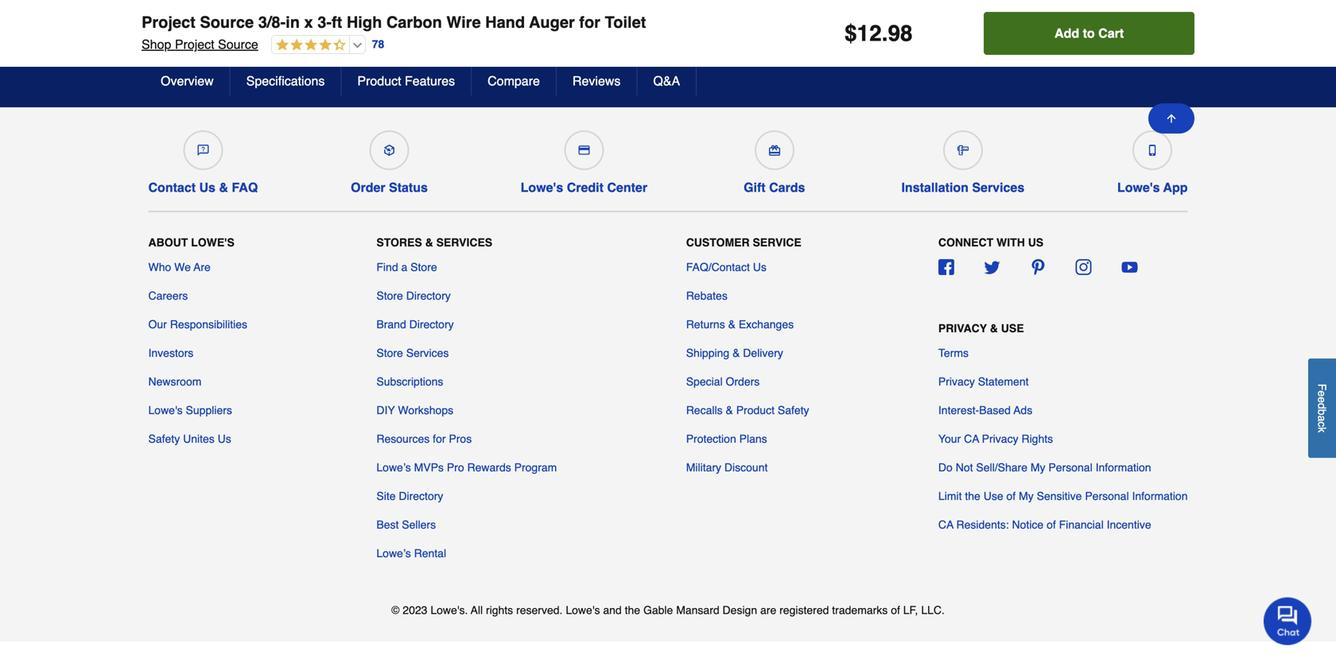 Task type: locate. For each thing, give the bounding box(es) containing it.
installation services
[[902, 180, 1025, 195]]

product down deals,
[[357, 74, 401, 88]]

credit card image
[[579, 145, 590, 156]]

lowe's left app
[[1118, 180, 1160, 195]]

to inside deals, inspiration and trends we've got ideas to share.
[[577, 68, 587, 81]]

find a store
[[377, 261, 437, 274]]

brand directory link
[[377, 317, 454, 333]]

0 horizontal spatial of
[[891, 604, 900, 617]]

lowe's suppliers
[[148, 404, 232, 417]]

services up find a store
[[436, 236, 493, 249]]

privacy for privacy statement
[[939, 375, 975, 388]]

1 vertical spatial use
[[984, 490, 1004, 503]]

site directory link
[[377, 488, 443, 504]]

2 lowe's from the top
[[377, 547, 411, 560]]

facebook image
[[939, 259, 955, 275]]

and inside deals, inspiration and trends we've got ideas to share.
[[521, 45, 555, 67]]

inspiration
[[418, 45, 516, 67]]

lowe's down newsroom
[[148, 404, 183, 417]]

my
[[1031, 461, 1046, 474], [1019, 490, 1034, 503]]

1 vertical spatial for
[[433, 433, 446, 445]]

us for faq/contact
[[753, 261, 767, 274]]

my up notice
[[1019, 490, 1034, 503]]

brand directory
[[377, 318, 454, 331]]

2 vertical spatial privacy
[[982, 433, 1019, 445]]

0 horizontal spatial for
[[433, 433, 446, 445]]

of right notice
[[1047, 519, 1056, 531]]

lowe's left the "credit"
[[521, 180, 563, 195]]

do not sell/share my personal information
[[939, 461, 1152, 474]]

1 horizontal spatial to
[[1083, 26, 1095, 41]]

directory down "store directory"
[[409, 318, 454, 331]]

0 horizontal spatial a
[[401, 261, 408, 274]]

store for services
[[377, 347, 403, 360]]

store services
[[377, 347, 449, 360]]

hand
[[485, 13, 525, 31]]

1 e from the top
[[1316, 391, 1329, 397]]

lowe's for lowe's mvps pro rewards program
[[377, 461, 411, 474]]

f
[[1316, 384, 1329, 391]]

compare
[[488, 74, 540, 88]]

& left delivery on the bottom right
[[733, 347, 740, 360]]

of inside "link"
[[1007, 490, 1016, 503]]

directory for store directory
[[406, 290, 451, 302]]

we've
[[490, 68, 521, 81]]

privacy for privacy & use
[[939, 322, 987, 335]]

3/8-
[[258, 13, 286, 31]]

sign
[[905, 56, 933, 71]]

0 vertical spatial lowe's
[[377, 461, 411, 474]]

for up the trends
[[579, 13, 601, 31]]

& inside 'link'
[[733, 347, 740, 360]]

store directory
[[377, 290, 451, 302]]

1 vertical spatial privacy
[[939, 375, 975, 388]]

0 horizontal spatial and
[[521, 45, 555, 67]]

privacy inside 'your ca privacy rights' link
[[982, 433, 1019, 445]]

to right the add at the right top of page
[[1083, 26, 1095, 41]]

d
[[1316, 403, 1329, 409]]

2 horizontal spatial of
[[1047, 519, 1056, 531]]

lowe's inside lowe's credit center link
[[521, 180, 563, 195]]

directory inside the store directory link
[[406, 290, 451, 302]]

contact us & faq
[[148, 180, 258, 195]]

1 vertical spatial my
[[1019, 490, 1034, 503]]

directory for brand directory
[[409, 318, 454, 331]]

toilet
[[605, 13, 646, 31]]

of for financial
[[1047, 519, 1056, 531]]

lowe's
[[377, 461, 411, 474], [377, 547, 411, 560]]

lowe's inside 'link'
[[377, 461, 411, 474]]

1 vertical spatial to
[[577, 68, 587, 81]]

youtube image
[[1122, 259, 1138, 275]]

safety down delivery on the bottom right
[[778, 404, 809, 417]]

2 vertical spatial us
[[218, 433, 231, 445]]

ca down limit
[[939, 519, 954, 531]]

f e e d b a c k
[[1316, 384, 1329, 433]]

app
[[1164, 180, 1188, 195]]

.
[[882, 21, 888, 46]]

1 vertical spatial ca
[[939, 519, 954, 531]]

recalls & product safety link
[[686, 403, 809, 418]]

wire
[[447, 13, 481, 31]]

& right "recalls"
[[726, 404, 733, 417]]

1 vertical spatial product
[[736, 404, 775, 417]]

to
[[1083, 26, 1095, 41], [577, 68, 587, 81]]

0 vertical spatial safety
[[778, 404, 809, 417]]

0 vertical spatial information
[[1096, 461, 1152, 474]]

and up got
[[521, 45, 555, 67]]

lowe's for lowe's credit center
[[521, 180, 563, 195]]

project
[[142, 13, 196, 31], [175, 37, 214, 52]]

customer service
[[686, 236, 802, 249]]

1 horizontal spatial the
[[965, 490, 981, 503]]

store down brand
[[377, 347, 403, 360]]

the right limit
[[965, 490, 981, 503]]

use down sell/share
[[984, 490, 1004, 503]]

our responsibilities link
[[148, 317, 247, 333]]

1 horizontal spatial of
[[1007, 490, 1016, 503]]

0 horizontal spatial product
[[357, 74, 401, 88]]

store inside find a store link
[[411, 261, 437, 274]]

2 vertical spatial services
[[406, 347, 449, 360]]

0 vertical spatial directory
[[406, 290, 451, 302]]

privacy up the terms link
[[939, 322, 987, 335]]

0 horizontal spatial safety
[[148, 433, 180, 445]]

0 vertical spatial to
[[1083, 26, 1095, 41]]

ca right "your"
[[964, 433, 979, 445]]

shop project source
[[142, 37, 258, 52]]

pickup image
[[384, 145, 395, 156]]

a up k at the right of page
[[1316, 415, 1329, 422]]

1 vertical spatial a
[[1316, 415, 1329, 422]]

use inside "link"
[[984, 490, 1004, 503]]

to inside button
[[1083, 26, 1095, 41]]

the left gable
[[625, 604, 640, 617]]

directory up sellers
[[399, 490, 443, 503]]

a inside button
[[1316, 415, 1329, 422]]

1 horizontal spatial a
[[1316, 415, 1329, 422]]

services down brand directory link in the left of the page
[[406, 347, 449, 360]]

0 vertical spatial ca
[[964, 433, 979, 445]]

us right unites
[[218, 433, 231, 445]]

safety
[[778, 404, 809, 417], [148, 433, 180, 445]]

0 vertical spatial the
[[965, 490, 981, 503]]

arrow up image
[[1165, 112, 1178, 125]]

recalls & product safety
[[686, 404, 809, 417]]

1 vertical spatial information
[[1132, 490, 1188, 503]]

exchanges
[[739, 318, 794, 331]]

project up 'shop'
[[142, 13, 196, 31]]

mvps
[[414, 461, 444, 474]]

privacy statement
[[939, 375, 1029, 388]]

e up b
[[1316, 397, 1329, 403]]

store down the stores & services
[[411, 261, 437, 274]]

privacy up interest- on the bottom right of page
[[939, 375, 975, 388]]

1 vertical spatial safety
[[148, 433, 180, 445]]

1 lowe's from the top
[[377, 461, 411, 474]]

lowe's inside lowe's suppliers link
[[148, 404, 183, 417]]

suppliers
[[186, 404, 232, 417]]

privacy up sell/share
[[982, 433, 1019, 445]]

use up statement
[[1001, 322, 1024, 335]]

2 horizontal spatial us
[[753, 261, 767, 274]]

product up the plans
[[736, 404, 775, 417]]

us down customer service
[[753, 261, 767, 274]]

dimensions image
[[958, 145, 969, 156]]

of for my
[[1007, 490, 1016, 503]]

lowe's right reserved.
[[566, 604, 600, 617]]

stores & services
[[377, 236, 493, 249]]

source down the 3/8-
[[218, 37, 258, 52]]

0 vertical spatial use
[[1001, 322, 1024, 335]]

1 vertical spatial lowe's
[[377, 547, 411, 560]]

deals, inspiration and trends we've got ideas to share.
[[357, 45, 623, 81]]

lowe's up site
[[377, 461, 411, 474]]

a right find
[[401, 261, 408, 274]]

1 vertical spatial personal
[[1085, 490, 1129, 503]]

2 vertical spatial directory
[[399, 490, 443, 503]]

services for installation services
[[972, 180, 1025, 195]]

directory inside site directory link
[[399, 490, 443, 503]]

0 vertical spatial services
[[972, 180, 1025, 195]]

1 vertical spatial of
[[1047, 519, 1056, 531]]

0 vertical spatial us
[[199, 180, 216, 195]]

0 vertical spatial store
[[411, 261, 437, 274]]

0 vertical spatial a
[[401, 261, 408, 274]]

0 horizontal spatial the
[[625, 604, 640, 617]]

careers link
[[148, 288, 188, 304]]

the
[[965, 490, 981, 503], [625, 604, 640, 617]]

to down the trends
[[577, 68, 587, 81]]

personal up incentive
[[1085, 490, 1129, 503]]

protection plans link
[[686, 431, 767, 447]]

newsroom
[[148, 375, 202, 388]]

1 vertical spatial the
[[625, 604, 640, 617]]

& right stores
[[425, 236, 433, 249]]

2 e from the top
[[1316, 397, 1329, 403]]

1 horizontal spatial ca
[[964, 433, 979, 445]]

returns & exchanges link
[[686, 317, 794, 333]]

our responsibilities
[[148, 318, 247, 331]]

customer care image
[[198, 145, 209, 156]]

us right the contact
[[199, 180, 216, 195]]

4.4 stars image
[[272, 38, 346, 53]]

pros
[[449, 433, 472, 445]]

0 horizontal spatial to
[[577, 68, 587, 81]]

1 horizontal spatial and
[[603, 604, 622, 617]]

do not sell/share my personal information link
[[939, 460, 1152, 476]]

store directory link
[[377, 288, 451, 304]]

careers
[[148, 290, 188, 302]]

0 vertical spatial personal
[[1049, 461, 1093, 474]]

1 horizontal spatial for
[[579, 13, 601, 31]]

cart
[[1099, 26, 1124, 41]]

shipping & delivery
[[686, 347, 783, 360]]

instagram image
[[1076, 259, 1092, 275]]

contact
[[148, 180, 196, 195]]

0 vertical spatial privacy
[[939, 322, 987, 335]]

project up overview
[[175, 37, 214, 52]]

privacy inside "privacy statement" link
[[939, 375, 975, 388]]

store up brand
[[377, 290, 403, 302]]

0 horizontal spatial us
[[199, 180, 216, 195]]

do
[[939, 461, 953, 474]]

lowe's for lowe's rental
[[377, 547, 411, 560]]

1 horizontal spatial us
[[218, 433, 231, 445]]

my down 'rights'
[[1031, 461, 1046, 474]]

us
[[199, 180, 216, 195], [753, 261, 767, 274], [218, 433, 231, 445]]

1 vertical spatial source
[[218, 37, 258, 52]]

2 vertical spatial store
[[377, 347, 403, 360]]

rights
[[486, 604, 513, 617]]

lowe's rental
[[377, 547, 446, 560]]

limit the use of my sensitive personal information
[[939, 490, 1188, 503]]

0 vertical spatial my
[[1031, 461, 1046, 474]]

military
[[686, 461, 722, 474]]

installation services link
[[902, 124, 1025, 196]]

lowe's inside lowe's app link
[[1118, 180, 1160, 195]]

directory inside brand directory link
[[409, 318, 454, 331]]

0 vertical spatial and
[[521, 45, 555, 67]]

resources for pros link
[[377, 431, 472, 447]]

3-
[[318, 13, 332, 31]]

lowe's credit center link
[[521, 124, 648, 196]]

and left gable
[[603, 604, 622, 617]]

lowe's rental link
[[377, 546, 446, 562]]

overview
[[161, 74, 214, 88]]

source up the shop project source at left
[[200, 13, 254, 31]]

b
[[1316, 409, 1329, 415]]

1 horizontal spatial product
[[736, 404, 775, 417]]

safety left unites
[[148, 433, 180, 445]]

0 vertical spatial of
[[1007, 490, 1016, 503]]

for left pros
[[433, 433, 446, 445]]

of down sell/share
[[1007, 490, 1016, 503]]

privacy
[[939, 322, 987, 335], [939, 375, 975, 388], [982, 433, 1019, 445]]

k
[[1316, 427, 1329, 433]]

e up d
[[1316, 391, 1329, 397]]

store inside store services link
[[377, 347, 403, 360]]

store inside the store directory link
[[377, 290, 403, 302]]

investors
[[148, 347, 194, 360]]

mobile image
[[1147, 145, 1158, 156]]

0 vertical spatial product
[[357, 74, 401, 88]]

& up statement
[[990, 322, 998, 335]]

us
[[1028, 236, 1044, 249]]

of left lf,
[[891, 604, 900, 617]]

diy
[[377, 404, 395, 417]]

1 vertical spatial us
[[753, 261, 767, 274]]

personal up 'limit the use of my sensitive personal information'
[[1049, 461, 1093, 474]]

mansard
[[676, 604, 720, 617]]

lowe's app
[[1118, 180, 1188, 195]]

lowe's down best
[[377, 547, 411, 560]]

78
[[372, 38, 384, 51]]

interest-based ads link
[[939, 403, 1033, 418]]

workshops
[[398, 404, 454, 417]]

twitter image
[[984, 259, 1000, 275]]

lowe's
[[521, 180, 563, 195], [1118, 180, 1160, 195], [191, 236, 235, 249], [148, 404, 183, 417], [566, 604, 600, 617]]

personal inside "link"
[[1085, 490, 1129, 503]]

1 vertical spatial directory
[[409, 318, 454, 331]]

faq/contact
[[686, 261, 750, 274]]

services up connect with us at the right
[[972, 180, 1025, 195]]

&
[[219, 180, 228, 195], [425, 236, 433, 249], [728, 318, 736, 331], [990, 322, 998, 335], [733, 347, 740, 360], [726, 404, 733, 417]]

connect with us
[[939, 236, 1044, 249]]

not
[[956, 461, 973, 474]]

1 vertical spatial store
[[377, 290, 403, 302]]

& right returns
[[728, 318, 736, 331]]

directory up brand directory
[[406, 290, 451, 302]]



Task type: describe. For each thing, give the bounding box(es) containing it.
faq
[[232, 180, 258, 195]]

pinterest image
[[1030, 259, 1046, 275]]

program
[[514, 461, 557, 474]]

order status
[[351, 180, 428, 195]]

based
[[979, 404, 1011, 417]]

diy workshops
[[377, 404, 454, 417]]

special orders
[[686, 375, 760, 388]]

reviews
[[573, 74, 621, 88]]

unites
[[183, 433, 215, 445]]

orders
[[726, 375, 760, 388]]

llc.
[[921, 604, 945, 617]]

all
[[471, 604, 483, 617]]

lowe's.
[[431, 604, 468, 617]]

customer
[[686, 236, 750, 249]]

personal inside 'link'
[[1049, 461, 1093, 474]]

2 vertical spatial of
[[891, 604, 900, 617]]

store services link
[[377, 345, 449, 361]]

safety unites us link
[[148, 431, 231, 447]]

carbon
[[386, 13, 442, 31]]

features
[[405, 74, 455, 88]]

gable
[[644, 604, 673, 617]]

your ca privacy rights
[[939, 433, 1053, 445]]

1 vertical spatial project
[[175, 37, 214, 52]]

sell/share
[[976, 461, 1028, 474]]

responsibilities
[[170, 318, 247, 331]]

subscriptions link
[[377, 374, 443, 390]]

share.
[[590, 68, 623, 81]]

order status link
[[351, 124, 428, 196]]

information inside 'link'
[[1096, 461, 1152, 474]]

statement
[[978, 375, 1029, 388]]

deals,
[[357, 45, 413, 67]]

notice
[[1012, 519, 1044, 531]]

newsroom link
[[148, 374, 202, 390]]

lowe's mvps pro rewards program
[[377, 461, 557, 474]]

my inside "link"
[[1019, 490, 1034, 503]]

order
[[351, 180, 385, 195]]

specifications
[[246, 74, 325, 88]]

stores
[[377, 236, 422, 249]]

financial
[[1059, 519, 1104, 531]]

& for shipping & delivery
[[733, 347, 740, 360]]

best
[[377, 519, 399, 531]]

find
[[377, 261, 398, 274]]

sensitive
[[1037, 490, 1082, 503]]

& for recalls & product safety
[[726, 404, 733, 417]]

with
[[997, 236, 1025, 249]]

rebates link
[[686, 288, 728, 304]]

directory for site directory
[[399, 490, 443, 503]]

information inside "link"
[[1132, 490, 1188, 503]]

& for privacy & use
[[990, 322, 998, 335]]

limit
[[939, 490, 962, 503]]

trends
[[560, 45, 623, 67]]

overview button
[[145, 67, 230, 95]]

us for contact
[[199, 180, 216, 195]]

terms
[[939, 347, 969, 360]]

resources for pros
[[377, 433, 472, 445]]

privacy statement link
[[939, 374, 1029, 390]]

& for returns & exchanges
[[728, 318, 736, 331]]

services for store services
[[406, 347, 449, 360]]

12
[[857, 21, 882, 46]]

gift
[[744, 180, 766, 195]]

faq/contact us link
[[686, 259, 767, 275]]

special orders link
[[686, 374, 760, 390]]

0 horizontal spatial ca
[[939, 519, 954, 531]]

contact us & faq link
[[148, 124, 258, 196]]

f e e d b a c k button
[[1309, 359, 1336, 458]]

sellers
[[402, 519, 436, 531]]

sign up form
[[642, 42, 980, 85]]

lowe's for lowe's app
[[1118, 180, 1160, 195]]

use for the
[[984, 490, 1004, 503]]

use for &
[[1001, 322, 1024, 335]]

resources
[[377, 433, 430, 445]]

0 vertical spatial for
[[579, 13, 601, 31]]

lowe's for lowe's suppliers
[[148, 404, 183, 417]]

c
[[1316, 422, 1329, 427]]

1 vertical spatial services
[[436, 236, 493, 249]]

0 vertical spatial source
[[200, 13, 254, 31]]

center
[[607, 180, 648, 195]]

residents:
[[957, 519, 1009, 531]]

0 vertical spatial project
[[142, 13, 196, 31]]

auger
[[529, 13, 575, 31]]

2023
[[403, 604, 428, 617]]

special
[[686, 375, 723, 388]]

$
[[845, 21, 857, 46]]

product inside button
[[357, 74, 401, 88]]

store for directory
[[377, 290, 403, 302]]

installation
[[902, 180, 969, 195]]

service
[[753, 236, 802, 249]]

& left faq on the top left of the page
[[219, 180, 228, 195]]

brand
[[377, 318, 406, 331]]

lowe's up the are on the top of page
[[191, 236, 235, 249]]

my inside 'link'
[[1031, 461, 1046, 474]]

shop
[[142, 37, 171, 52]]

interest-based ads
[[939, 404, 1033, 417]]

shipping & delivery link
[[686, 345, 783, 361]]

your ca privacy rights link
[[939, 431, 1053, 447]]

gift cards link
[[740, 124, 809, 196]]

faq/contact us
[[686, 261, 767, 274]]

$ 12 . 98
[[845, 21, 913, 46]]

& for stores & services
[[425, 236, 433, 249]]

returns & exchanges
[[686, 318, 794, 331]]

chat invite button image
[[1264, 597, 1313, 646]]

diy workshops link
[[377, 403, 454, 418]]

product features
[[357, 74, 455, 88]]

best sellers
[[377, 519, 436, 531]]

gift card image
[[769, 145, 780, 156]]

product features button
[[342, 67, 472, 95]]

the inside the limit the use of my sensitive personal information "link"
[[965, 490, 981, 503]]

q&a
[[653, 74, 680, 88]]

connect
[[939, 236, 994, 249]]

gift cards
[[744, 180, 805, 195]]

subscriptions
[[377, 375, 443, 388]]

plans
[[739, 433, 767, 445]]

reviews button
[[557, 67, 637, 95]]

1 vertical spatial and
[[603, 604, 622, 617]]

who we are link
[[148, 259, 211, 275]]

1 horizontal spatial safety
[[778, 404, 809, 417]]



Task type: vqa. For each thing, say whether or not it's contained in the screenshot.
Find a Store
yes



